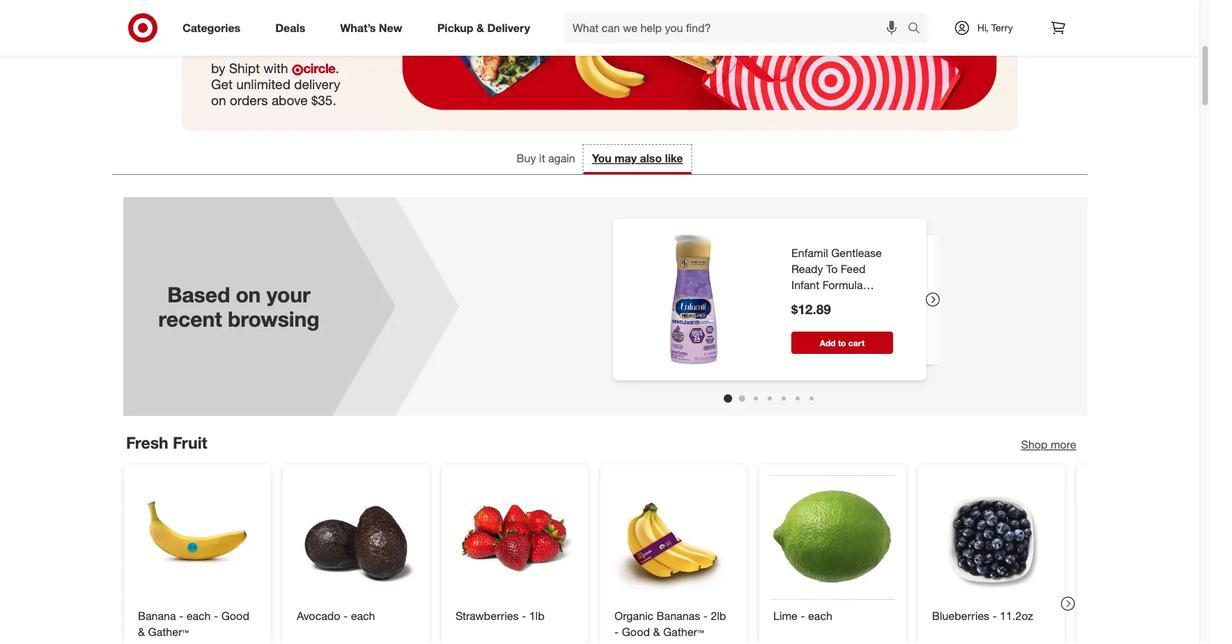 Task type: locate. For each thing, give the bounding box(es) containing it.
gather™ down bananas on the right bottom of page
[[664, 626, 704, 639]]

1 vertical spatial on
[[236, 282, 261, 308]]

you may also like
[[592, 152, 683, 166]]

1 horizontal spatial gather™
[[664, 626, 704, 639]]

0 horizontal spatial &
[[138, 626, 145, 639]]

more
[[1051, 438, 1077, 452]]

-
[[825, 294, 829, 308], [179, 610, 183, 623], [214, 610, 218, 623], [344, 610, 348, 623], [522, 610, 526, 623], [704, 610, 708, 623], [801, 610, 805, 623], [993, 610, 997, 623], [615, 626, 619, 639]]

cart
[[849, 338, 865, 349]]

each right lime
[[809, 610, 833, 623]]

what's new
[[340, 21, 403, 35]]

each right banana
[[187, 610, 211, 623]]

fresh fruit
[[126, 433, 207, 453]]

good inside banana - each - good & gather™
[[221, 610, 250, 623]]

each
[[187, 610, 211, 623], [351, 610, 375, 623], [809, 610, 833, 623]]

gather™ down banana
[[148, 626, 189, 639]]

shop
[[1022, 438, 1048, 452]]

0 vertical spatial good
[[221, 610, 250, 623]]

to
[[839, 338, 847, 349]]

1 each from the left
[[187, 610, 211, 623]]

enfamil gentlease ready to feed infant formula bottle - 32 fl oz $12.89
[[792, 247, 882, 318]]

strawberries - 1lb
[[456, 610, 545, 623]]

feed
[[841, 262, 866, 276]]

you may also like link
[[584, 145, 692, 175]]

based
[[167, 282, 230, 308]]

gather™
[[148, 626, 189, 639], [664, 626, 704, 639]]

0 horizontal spatial on
[[211, 92, 226, 108]]

on left your
[[236, 282, 261, 308]]

0 horizontal spatial good
[[221, 610, 250, 623]]

deals link
[[264, 13, 323, 43]]

0 horizontal spatial gather™
[[148, 626, 189, 639]]

terry
[[992, 22, 1014, 34]]

recent
[[158, 306, 222, 332]]

11.2oz
[[1000, 610, 1034, 623]]

what's
[[340, 21, 376, 35]]

pickup & delivery
[[437, 21, 530, 35]]

browsing
[[228, 306, 320, 332]]

enfamil gentlease ready to feed infant formula bottle - 32 fl oz image
[[625, 230, 764, 370], [625, 230, 764, 370]]

& down bananas on the right bottom of page
[[653, 626, 660, 639]]

gather™ inside organic bananas - 2lb - good & gather™
[[664, 626, 704, 639]]

blueberries - 11.2oz image
[[930, 476, 1054, 600], [930, 476, 1054, 600]]

delivery
[[294, 77, 340, 93]]

new
[[379, 21, 403, 35]]

0 horizontal spatial each
[[187, 610, 211, 623]]

delivery
[[488, 21, 530, 35]]

on inside based on your recent browsing
[[236, 282, 261, 308]]

shipt
[[229, 61, 260, 77]]

lime - each image
[[771, 476, 895, 600], [771, 476, 895, 600]]

blueberries - 11.2oz
[[933, 610, 1034, 623]]

2 gather™ from the left
[[664, 626, 704, 639]]

on
[[211, 92, 226, 108], [236, 282, 261, 308]]

orders
[[230, 92, 268, 108]]

circle
[[303, 61, 336, 77]]

1 gather™ from the left
[[148, 626, 189, 639]]

2 each from the left
[[351, 610, 375, 623]]

& down banana
[[138, 626, 145, 639]]

avocado - each image
[[294, 476, 418, 600], [294, 476, 418, 600]]

pickup & delivery link
[[426, 13, 548, 43]]

1 vertical spatial good
[[622, 626, 650, 639]]

banana - each - good & gather™ image
[[135, 476, 259, 600], [135, 476, 259, 600]]

1 horizontal spatial each
[[351, 610, 375, 623]]

search button
[[902, 13, 935, 46]]

organic bananas - 2lb - good & gather™ image
[[612, 476, 736, 600], [612, 476, 736, 600]]

good
[[221, 610, 250, 623], [622, 626, 650, 639]]

fruit
[[173, 433, 207, 453]]

banana - each - good & gather™
[[138, 610, 250, 639]]

buy
[[517, 152, 536, 166]]

2 horizontal spatial each
[[809, 610, 833, 623]]

blueberries - 11.2oz link
[[933, 609, 1051, 625]]

search
[[902, 22, 935, 36]]

0 vertical spatial on
[[211, 92, 226, 108]]

each inside banana - each - good & gather™
[[187, 610, 211, 623]]

& right pickup
[[477, 21, 484, 35]]

organic bananas - 2lb - good & gather™ link
[[615, 609, 733, 640]]

on left orders
[[211, 92, 226, 108]]

strawberries - 1lb image
[[453, 476, 577, 600], [453, 476, 577, 600]]

categories link
[[171, 13, 258, 43]]

each right avocado
[[351, 610, 375, 623]]

3 each from the left
[[809, 610, 833, 623]]

organic bananas - 2lb - good & gather™
[[615, 610, 726, 639]]

shop more button
[[1022, 437, 1077, 453]]

get
[[211, 77, 233, 93]]

2 horizontal spatial &
[[653, 626, 660, 639]]

1 horizontal spatial good
[[622, 626, 650, 639]]

shop more
[[1022, 438, 1077, 452]]

1 horizontal spatial on
[[236, 282, 261, 308]]

lime - each
[[774, 610, 833, 623]]

infant
[[792, 278, 820, 292]]

ready
[[792, 262, 824, 276]]

gather™ inside banana - each - good & gather™
[[148, 626, 189, 639]]

$35.
[[312, 92, 336, 108]]

&
[[477, 21, 484, 35], [138, 626, 145, 639], [653, 626, 660, 639]]

bottle
[[792, 294, 822, 308]]

fl
[[848, 294, 853, 308]]



Task type: describe. For each thing, give the bounding box(es) containing it.
formula
[[823, 278, 863, 292]]

categories
[[183, 21, 241, 35]]

by shipt with
[[211, 61, 292, 77]]

gentlease
[[832, 247, 882, 260]]

32
[[832, 294, 845, 308]]

each for lime
[[809, 610, 833, 623]]

like
[[665, 152, 683, 166]]

based on your recent browsing
[[158, 282, 320, 332]]

target black friday image
[[182, 0, 1018, 131]]

enfamil gentlease ready to feed infant formula bottle - 32 fl oz link
[[792, 245, 894, 308]]

again
[[548, 152, 576, 166]]

you
[[592, 152, 612, 166]]

. get unlimited delivery on orders above $35.
[[211, 61, 340, 108]]

banana - each - good & gather™ link
[[138, 609, 257, 640]]

2lb
[[711, 610, 726, 623]]

your
[[267, 282, 311, 308]]

organic
[[615, 610, 654, 623]]

lime
[[774, 610, 798, 623]]

strawberries - 1lb link
[[456, 609, 574, 625]]

avocado - each
[[297, 610, 375, 623]]

1 horizontal spatial &
[[477, 21, 484, 35]]

each for banana
[[187, 610, 211, 623]]

pickup
[[437, 21, 474, 35]]

1lb
[[530, 610, 545, 623]]

.
[[336, 61, 339, 77]]

avocado
[[297, 610, 341, 623]]

add to cart button
[[792, 332, 894, 354]]

oz
[[856, 294, 868, 308]]

what's new link
[[328, 13, 420, 43]]

banana
[[138, 610, 176, 623]]

above
[[272, 92, 308, 108]]

& inside banana - each - good & gather™
[[138, 626, 145, 639]]

blueberries
[[933, 610, 990, 623]]

& inside organic bananas - 2lb - good & gather™
[[653, 626, 660, 639]]

deals
[[275, 21, 305, 35]]

on inside . get unlimited delivery on orders above $35.
[[211, 92, 226, 108]]

with
[[264, 61, 288, 77]]

strawberries
[[456, 610, 519, 623]]

also
[[640, 152, 662, 166]]

it
[[539, 152, 545, 166]]

- inside enfamil gentlease ready to feed infant formula bottle - 32 fl oz $12.89
[[825, 294, 829, 308]]

avocado - each link
[[297, 609, 415, 625]]

to
[[827, 262, 838, 276]]

hi, terry
[[978, 22, 1014, 34]]

buy it again
[[517, 152, 576, 166]]

$12.89
[[792, 302, 831, 318]]

add to cart
[[820, 338, 865, 349]]

unlimited
[[236, 77, 291, 93]]

good inside organic bananas - 2lb - good & gather™
[[622, 626, 650, 639]]

lime - each link
[[774, 609, 892, 625]]

may
[[615, 152, 637, 166]]

fresh
[[126, 433, 168, 453]]

add
[[820, 338, 836, 349]]

each for avocado
[[351, 610, 375, 623]]

bananas
[[657, 610, 701, 623]]

hi,
[[978, 22, 989, 34]]

buy it again link
[[509, 145, 584, 175]]

enfamil
[[792, 247, 829, 260]]

What can we help you find? suggestions appear below search field
[[565, 13, 912, 43]]

by
[[211, 61, 225, 77]]



Task type: vqa. For each thing, say whether or not it's contained in the screenshot.
THE EACH associated with Avocado
yes



